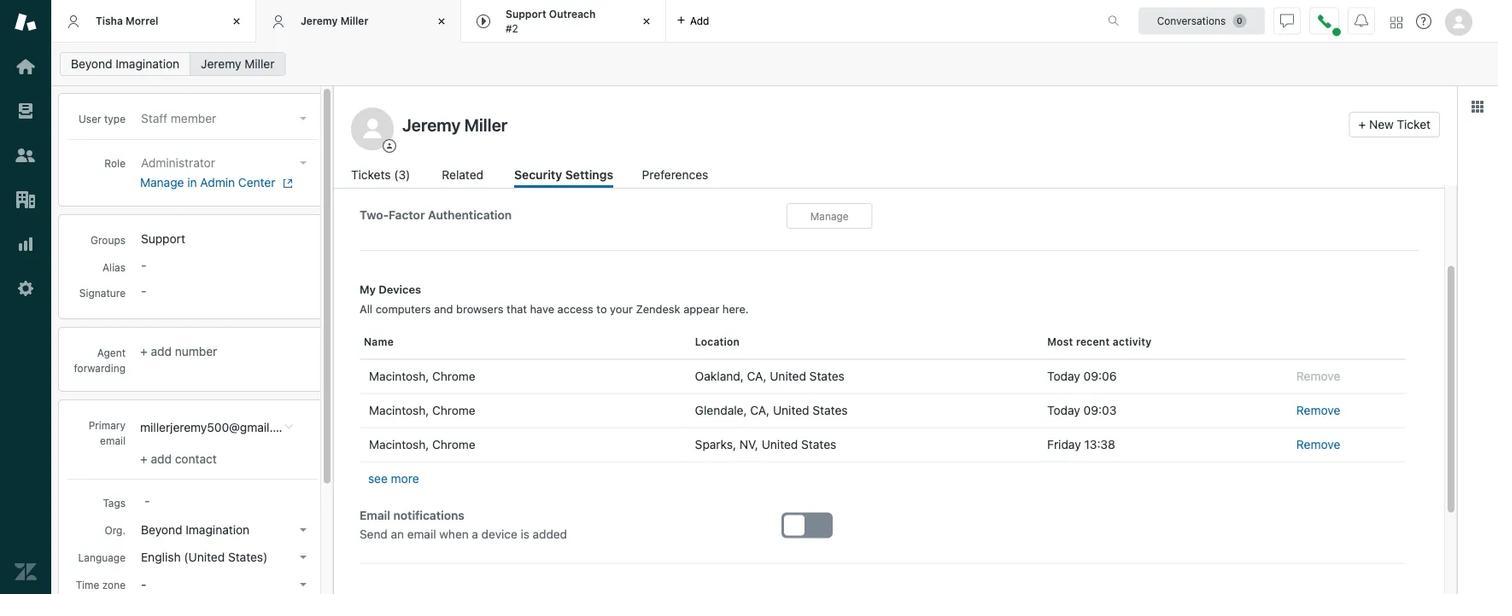 Task type: vqa. For each thing, say whether or not it's contained in the screenshot.
the bottommost Remove link
yes



Task type: describe. For each thing, give the bounding box(es) containing it.
jeremy miller tab
[[256, 0, 461, 43]]

zendesk support image
[[15, 11, 37, 33]]

beyond imagination link
[[60, 52, 191, 76]]

beyond imagination inside button
[[141, 523, 250, 537]]

my devices all computers and browsers that have access to your zendesk appear here.
[[360, 283, 749, 316]]

millerjeremy500@gmail.com
[[140, 421, 297, 435]]

09:03
[[1084, 404, 1117, 418]]

button displays agent's chat status as invisible. image
[[1281, 14, 1294, 28]]

+ add number
[[140, 345, 217, 359]]

added
[[533, 527, 567, 541]]

1 remove from the top
[[1297, 370, 1341, 384]]

miller inside tab
[[341, 15, 369, 27]]

states for glendale, ca, united states
[[813, 404, 848, 418]]

close image for tab containing support outreach
[[638, 13, 655, 30]]

a
[[472, 527, 478, 541]]

jeremy inside the secondary element
[[201, 57, 241, 71]]

security
[[514, 168, 562, 182]]

oakland,
[[695, 370, 744, 384]]

here.
[[723, 303, 749, 316]]

states for sparks, nv, united states
[[801, 438, 837, 452]]

computers
[[376, 303, 431, 316]]

-
[[141, 578, 146, 592]]

alias
[[103, 261, 126, 273]]

most
[[1047, 336, 1073, 348]]

secondary element
[[51, 47, 1498, 81]]

most recent activity
[[1047, 336, 1152, 348]]

#2
[[506, 22, 518, 34]]

+ add contact
[[140, 452, 217, 466]]

miller inside the secondary element
[[245, 57, 275, 71]]

views image
[[15, 100, 37, 122]]

factor
[[389, 208, 425, 222]]

security settings
[[514, 168, 613, 182]]

two-factor authentication
[[360, 208, 512, 222]]

notifications
[[393, 508, 465, 522]]

zendesk products image
[[1391, 17, 1403, 29]]

ticket
[[1397, 117, 1431, 132]]

remove link for today 09:03
[[1297, 404, 1341, 418]]

states for oakland, ca, united states
[[810, 370, 845, 384]]

friday 13:38
[[1047, 438, 1115, 452]]

time
[[76, 579, 99, 591]]

time zone
[[76, 579, 126, 591]]

- button
[[136, 573, 314, 595]]

related link
[[442, 166, 486, 188]]

email inside the 'email notifications send an email when a device is added'
[[407, 527, 436, 541]]

arrow down image for staff member
[[300, 117, 307, 120]]

tickets (3)
[[351, 168, 410, 182]]

jeremy miller inside jeremy miller link
[[201, 57, 275, 71]]

settings
[[565, 168, 613, 182]]

admin image
[[15, 278, 37, 300]]

+ new ticket
[[1359, 117, 1431, 132]]

arrow down image for -
[[300, 583, 307, 587]]

today 09:03
[[1047, 404, 1117, 418]]

groups
[[91, 234, 126, 246]]

(united
[[184, 551, 225, 565]]

organizations image
[[15, 189, 37, 211]]

states)
[[228, 551, 268, 565]]

apps image
[[1471, 100, 1485, 114]]

+ for + new ticket
[[1359, 117, 1366, 132]]

glendale,
[[695, 404, 747, 418]]

have
[[530, 303, 554, 316]]

signature
[[79, 287, 126, 299]]

see more
[[368, 472, 419, 486]]

tickets (3) link
[[351, 166, 413, 188]]

beyond inside button
[[141, 523, 182, 537]]

support for support
[[141, 232, 185, 246]]

conversations
[[1157, 15, 1226, 27]]

friday
[[1047, 438, 1081, 452]]

primary email
[[89, 419, 126, 447]]

staff
[[141, 111, 168, 126]]

nv,
[[740, 438, 759, 452]]

english (united states)
[[141, 551, 268, 565]]

tab containing support outreach
[[461, 0, 666, 43]]

administrator
[[141, 156, 215, 170]]

user type
[[79, 113, 126, 125]]

access
[[558, 303, 594, 316]]

email
[[360, 508, 390, 522]]

preferences
[[642, 168, 708, 182]]

agent forwarding
[[74, 347, 126, 374]]

center
[[238, 176, 275, 190]]

close image
[[228, 13, 245, 30]]

today for today 09:03
[[1047, 404, 1080, 418]]

email inside primary email
[[100, 435, 126, 447]]

beyond inside the secondary element
[[71, 57, 112, 71]]

english (united states) button
[[136, 546, 314, 570]]

manage in admin center
[[140, 176, 275, 190]]

two-
[[360, 208, 389, 222]]

ca, for oakland,
[[747, 370, 767, 384]]

conversations button
[[1139, 7, 1265, 35]]

imagination inside the secondary element
[[116, 57, 180, 71]]

beyond imagination inside the secondary element
[[71, 57, 180, 71]]

tisha
[[96, 15, 123, 27]]

tags
[[103, 497, 126, 509]]

that
[[507, 303, 527, 316]]

+ for + add contact
[[140, 452, 148, 466]]

zone
[[102, 579, 126, 591]]

morrel
[[126, 15, 158, 27]]

english
[[141, 551, 181, 565]]

remove for friday 13:38
[[1297, 438, 1341, 452]]

more
[[391, 472, 419, 486]]

role
[[105, 157, 126, 169]]

united for glendale,
[[773, 404, 809, 418]]

add button
[[666, 0, 720, 42]]



Task type: locate. For each thing, give the bounding box(es) containing it.
arrow down image inside administrator button
[[300, 161, 307, 165]]

imagination down tisha morrel tab
[[116, 57, 180, 71]]

1 close image from the left
[[433, 13, 450, 30]]

tisha morrel
[[96, 15, 158, 27]]

beyond imagination down tisha morrel
[[71, 57, 180, 71]]

1 today from the top
[[1047, 370, 1080, 384]]

1 vertical spatial +
[[140, 345, 148, 359]]

1 horizontal spatial email
[[407, 527, 436, 541]]

united right nv,
[[762, 438, 798, 452]]

0 vertical spatial united
[[770, 370, 806, 384]]

beyond imagination
[[71, 57, 180, 71], [141, 523, 250, 537]]

1 horizontal spatial jeremy miller
[[301, 15, 369, 27]]

3 arrow down image from the top
[[300, 529, 307, 532]]

+ for + add number
[[140, 345, 148, 359]]

2 vertical spatial united
[[762, 438, 798, 452]]

4 arrow down image from the top
[[300, 583, 307, 587]]

united for sparks,
[[762, 438, 798, 452]]

09:06
[[1084, 370, 1117, 384]]

manage for manage
[[811, 210, 849, 222]]

authentication
[[428, 208, 512, 222]]

tabs tab list
[[51, 0, 1090, 43]]

ca,
[[747, 370, 767, 384], [750, 404, 770, 418]]

states up 'glendale, ca, united states'
[[810, 370, 845, 384]]

united up 'glendale, ca, united states'
[[770, 370, 806, 384]]

add for add contact
[[151, 452, 172, 466]]

1 horizontal spatial jeremy
[[301, 15, 338, 27]]

arrow down image for administrator
[[300, 161, 307, 165]]

email down primary
[[100, 435, 126, 447]]

2 vertical spatial remove
[[1297, 438, 1341, 452]]

0 vertical spatial +
[[1359, 117, 1366, 132]]

0 vertical spatial ca,
[[747, 370, 767, 384]]

states
[[810, 370, 845, 384], [813, 404, 848, 418], [801, 438, 837, 452]]

to
[[597, 303, 607, 316]]

preferences link
[[642, 166, 712, 188]]

1 vertical spatial support
[[141, 232, 185, 246]]

beyond
[[71, 57, 112, 71], [141, 523, 182, 537]]

2 remove link from the top
[[1297, 438, 1341, 452]]

1 vertical spatial beyond
[[141, 523, 182, 537]]

close image left #2
[[433, 13, 450, 30]]

main element
[[0, 0, 51, 595]]

primary
[[89, 419, 126, 431]]

email
[[100, 435, 126, 447], [407, 527, 436, 541]]

remove
[[1297, 370, 1341, 384], [1297, 404, 1341, 418], [1297, 438, 1341, 452]]

customers image
[[15, 144, 37, 167]]

org.
[[105, 524, 126, 536]]

jeremy miller link
[[190, 52, 286, 76]]

1 arrow down image from the top
[[300, 117, 307, 120]]

2 remove from the top
[[1297, 404, 1341, 418]]

sparks,
[[695, 438, 736, 452]]

0 vertical spatial remove link
[[1297, 404, 1341, 418]]

agent
[[97, 347, 126, 359]]

close image inside jeremy miller tab
[[433, 13, 450, 30]]

all
[[360, 303, 373, 316]]

outreach
[[549, 8, 596, 20]]

appear
[[684, 303, 720, 316]]

1 horizontal spatial miller
[[341, 15, 369, 27]]

member
[[171, 111, 216, 126]]

sparks, nv, united states
[[695, 438, 837, 452]]

close image for jeremy miller tab
[[433, 13, 450, 30]]

remove link for friday 13:38
[[1297, 438, 1341, 452]]

ca, up sparks, nv, united states
[[750, 404, 770, 418]]

+ right agent
[[140, 345, 148, 359]]

ca, up 'glendale, ca, united states'
[[747, 370, 767, 384]]

- field
[[138, 492, 314, 511]]

staff member
[[141, 111, 216, 126]]

when
[[439, 527, 469, 541]]

1 vertical spatial united
[[773, 404, 809, 418]]

ca, for glendale,
[[750, 404, 770, 418]]

0 horizontal spatial beyond
[[71, 57, 112, 71]]

0 vertical spatial beyond
[[71, 57, 112, 71]]

device
[[482, 527, 517, 541]]

0 horizontal spatial jeremy miller
[[201, 57, 275, 71]]

0 vertical spatial add
[[690, 15, 709, 27]]

miller
[[341, 15, 369, 27], [245, 57, 275, 71]]

today
[[1047, 370, 1080, 384], [1047, 404, 1080, 418]]

0 horizontal spatial manage
[[140, 176, 184, 190]]

1 vertical spatial beyond imagination
[[141, 523, 250, 537]]

is
[[521, 527, 530, 541]]

add for add number
[[151, 345, 172, 359]]

1 vertical spatial imagination
[[186, 523, 250, 537]]

2 close image from the left
[[638, 13, 655, 30]]

tickets
[[351, 168, 391, 182]]

1 horizontal spatial close image
[[638, 13, 655, 30]]

+
[[1359, 117, 1366, 132], [140, 345, 148, 359], [140, 452, 148, 466]]

2 vertical spatial states
[[801, 438, 837, 452]]

13:38
[[1084, 438, 1115, 452]]

forwarding
[[74, 362, 126, 374]]

arrow down image inside - button
[[300, 583, 307, 587]]

0 vertical spatial beyond imagination
[[71, 57, 180, 71]]

support right the groups
[[141, 232, 185, 246]]

imagination inside button
[[186, 523, 250, 537]]

your
[[610, 303, 633, 316]]

0 vertical spatial jeremy
[[301, 15, 338, 27]]

support for support outreach #2
[[506, 8, 546, 20]]

1 vertical spatial today
[[1047, 404, 1080, 418]]

notifications image
[[1355, 14, 1369, 28]]

1 horizontal spatial manage
[[811, 210, 849, 222]]

glendale, ca, united states
[[695, 404, 848, 418]]

today up friday
[[1047, 404, 1080, 418]]

type
[[104, 113, 126, 125]]

0 horizontal spatial jeremy
[[201, 57, 241, 71]]

jeremy right close icon
[[301, 15, 338, 27]]

email down notifications
[[407, 527, 436, 541]]

see more link
[[368, 471, 419, 487]]

zendesk
[[636, 303, 680, 316]]

0 horizontal spatial miller
[[245, 57, 275, 71]]

1 horizontal spatial support
[[506, 8, 546, 20]]

devices
[[379, 283, 421, 296]]

1 horizontal spatial imagination
[[186, 523, 250, 537]]

remove link
[[1297, 404, 1341, 418], [1297, 438, 1341, 452]]

today 09:06
[[1047, 370, 1117, 384]]

arrow down image
[[300, 556, 307, 560]]

arrow down image inside beyond imagination button
[[300, 529, 307, 532]]

1 vertical spatial miller
[[245, 57, 275, 71]]

new
[[1369, 117, 1394, 132]]

name
[[364, 336, 394, 348]]

admin
[[200, 176, 235, 190]]

jeremy miller inside jeremy miller tab
[[301, 15, 369, 27]]

0 vertical spatial support
[[506, 8, 546, 20]]

states down oakland, ca, united states
[[813, 404, 848, 418]]

arrow down image
[[300, 117, 307, 120], [300, 161, 307, 165], [300, 529, 307, 532], [300, 583, 307, 587]]

in
[[187, 176, 197, 190]]

+ left contact in the bottom of the page
[[140, 452, 148, 466]]

0 vertical spatial today
[[1047, 370, 1080, 384]]

2 arrow down image from the top
[[300, 161, 307, 165]]

activity
[[1113, 336, 1152, 348]]

1 remove link from the top
[[1297, 404, 1341, 418]]

0 vertical spatial manage
[[140, 176, 184, 190]]

beyond imagination up english (united states)
[[141, 523, 250, 537]]

user
[[79, 113, 101, 125]]

None text field
[[397, 112, 1342, 138]]

contact
[[175, 452, 217, 466]]

2 vertical spatial +
[[140, 452, 148, 466]]

0 horizontal spatial support
[[141, 232, 185, 246]]

jeremy
[[301, 15, 338, 27], [201, 57, 241, 71]]

united down oakland, ca, united states
[[773, 404, 809, 418]]

None text field
[[364, 365, 675, 389], [364, 399, 675, 423], [364, 433, 675, 457], [364, 365, 675, 389], [364, 399, 675, 423], [364, 433, 675, 457]]

tisha morrel tab
[[51, 0, 256, 43]]

support outreach #2
[[506, 8, 596, 34]]

3 remove from the top
[[1297, 438, 1341, 452]]

1 vertical spatial jeremy
[[201, 57, 241, 71]]

number
[[175, 345, 217, 359]]

1 vertical spatial add
[[151, 345, 172, 359]]

1 vertical spatial jeremy miller
[[201, 57, 275, 71]]

0 vertical spatial imagination
[[116, 57, 180, 71]]

0 horizontal spatial close image
[[433, 13, 450, 30]]

0 vertical spatial remove
[[1297, 370, 1341, 384]]

get started image
[[15, 56, 37, 78]]

imagination up english (united states) button
[[186, 523, 250, 537]]

security settings link
[[514, 166, 613, 188]]

+ new ticket button
[[1349, 112, 1440, 138]]

arrow down image inside staff member button
[[300, 117, 307, 120]]

+ left new
[[1359, 117, 1366, 132]]

close image
[[433, 13, 450, 30], [638, 13, 655, 30]]

jeremy inside tab
[[301, 15, 338, 27]]

support inside support outreach #2
[[506, 8, 546, 20]]

and
[[434, 303, 453, 316]]

related
[[442, 168, 484, 182]]

reporting image
[[15, 233, 37, 255]]

1 vertical spatial states
[[813, 404, 848, 418]]

add inside dropdown button
[[690, 15, 709, 27]]

location
[[695, 336, 740, 348]]

browsers
[[456, 303, 504, 316]]

(3)
[[394, 168, 410, 182]]

united for oakland,
[[770, 370, 806, 384]]

1 vertical spatial manage
[[811, 210, 849, 222]]

states down 'glendale, ca, united states'
[[801, 438, 837, 452]]

beyond imagination button
[[136, 519, 314, 542]]

an
[[391, 527, 404, 541]]

1 vertical spatial remove
[[1297, 404, 1341, 418]]

close image left add dropdown button
[[638, 13, 655, 30]]

administrator button
[[136, 151, 314, 175]]

1 horizontal spatial beyond
[[141, 523, 182, 537]]

2 today from the top
[[1047, 404, 1080, 418]]

1 vertical spatial email
[[407, 527, 436, 541]]

today for today 09:06
[[1047, 370, 1080, 384]]

get help image
[[1416, 14, 1432, 29]]

0 vertical spatial email
[[100, 435, 126, 447]]

beyond up english
[[141, 523, 182, 537]]

0 horizontal spatial email
[[100, 435, 126, 447]]

1 vertical spatial remove link
[[1297, 438, 1341, 452]]

tab
[[461, 0, 666, 43]]

+ inside button
[[1359, 117, 1366, 132]]

manage for manage in admin center
[[140, 176, 184, 190]]

beyond down tisha
[[71, 57, 112, 71]]

jeremy down close icon
[[201, 57, 241, 71]]

staff member button
[[136, 107, 314, 131]]

0 vertical spatial states
[[810, 370, 845, 384]]

email notifications send an email when a device is added
[[360, 508, 567, 541]]

0 vertical spatial miller
[[341, 15, 369, 27]]

zendesk image
[[15, 561, 37, 583]]

0 horizontal spatial imagination
[[116, 57, 180, 71]]

2 vertical spatial add
[[151, 452, 172, 466]]

arrow down image for beyond imagination
[[300, 529, 307, 532]]

0 vertical spatial jeremy miller
[[301, 15, 369, 27]]

see
[[368, 472, 388, 486]]

manage link
[[787, 203, 873, 229]]

close image inside tab
[[638, 13, 655, 30]]

my
[[360, 283, 376, 296]]

1 vertical spatial ca,
[[750, 404, 770, 418]]

remove for today 09:03
[[1297, 404, 1341, 418]]

support up #2
[[506, 8, 546, 20]]

today down the most
[[1047, 370, 1080, 384]]



